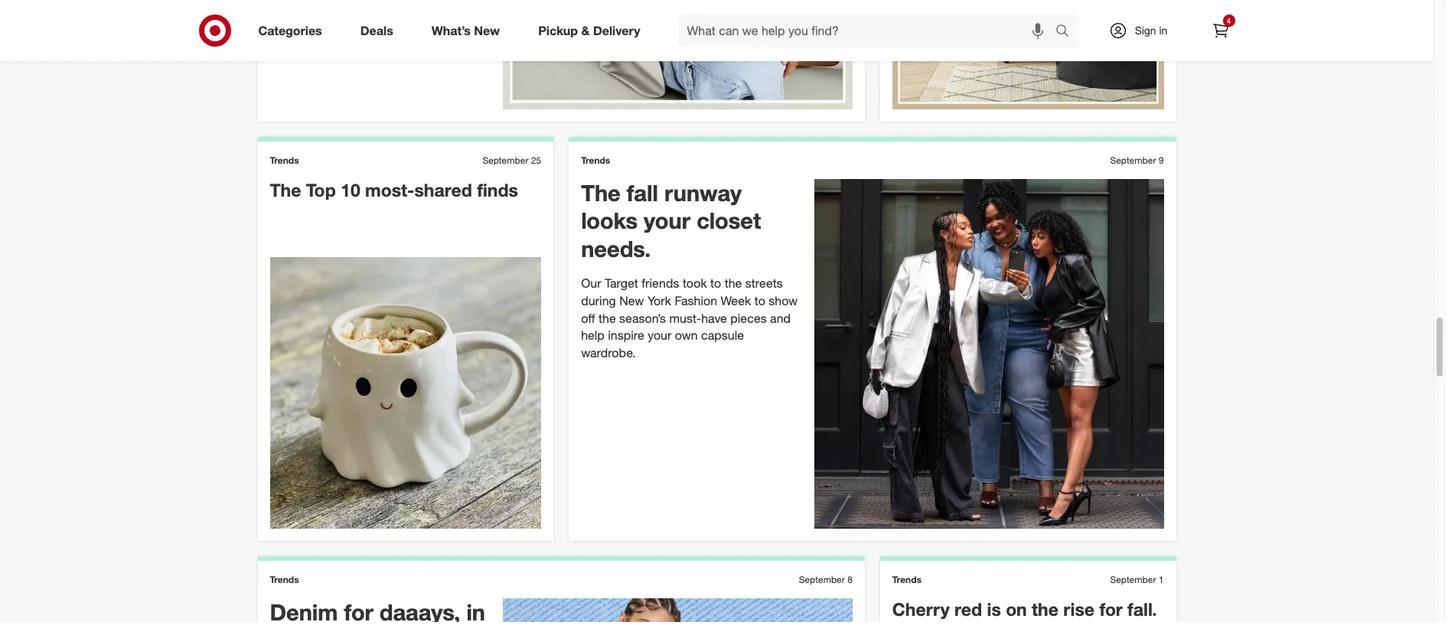 Task type: locate. For each thing, give the bounding box(es) containing it.
search
[[1048, 24, 1085, 39]]

1 vertical spatial to
[[755, 293, 765, 308]]

pickup & delivery
[[538, 23, 640, 38]]

0 vertical spatial the
[[725, 275, 742, 291]]

1 horizontal spatial the
[[725, 275, 742, 291]]

to
[[710, 275, 721, 291], [755, 293, 765, 308]]

a few (gorgeous) reasons to add black accents to your home. image
[[892, 0, 1164, 109]]

your down fall
[[644, 207, 690, 234]]

to down streets
[[755, 293, 765, 308]]

is
[[987, 599, 1001, 620]]

september 1
[[1110, 574, 1164, 585]]

your
[[644, 207, 690, 234], [648, 328, 672, 343]]

the right the on
[[1032, 599, 1059, 620]]

1 horizontal spatial new
[[619, 293, 644, 308]]

0 horizontal spatial to
[[710, 275, 721, 291]]

our target friends took to the streets during new york fashion week to show off the season's must-have pieces and help inspire your own capsule wardrobe.
[[581, 275, 798, 361]]

categories
[[258, 23, 322, 38]]

for
[[1099, 599, 1123, 620]]

fall.
[[1128, 599, 1157, 620]]

0 vertical spatial your
[[644, 207, 690, 234]]

What can we help you find? suggestions appear below search field
[[678, 14, 1059, 47]]

september
[[483, 155, 529, 166], [1110, 155, 1156, 166], [799, 574, 845, 585], [1110, 574, 1156, 585]]

0 vertical spatial to
[[710, 275, 721, 291]]

york
[[647, 293, 671, 308]]

our
[[581, 275, 601, 291]]

4 link
[[1204, 14, 1237, 47]]

on
[[1006, 599, 1027, 620]]

1 the from the left
[[270, 179, 301, 201]]

new right the what's in the top left of the page
[[474, 23, 500, 38]]

rise
[[1063, 599, 1095, 620]]

the right off
[[599, 310, 616, 326]]

4
[[1227, 16, 1231, 25]]

sign
[[1135, 24, 1156, 37]]

your down season's
[[648, 328, 672, 343]]

denim for daaays, in just the right ways. image
[[503, 599, 853, 622]]

new
[[474, 23, 500, 38], [619, 293, 644, 308]]

september left the 1
[[1110, 574, 1156, 585]]

the fall runway looks your closet needs.
[[581, 179, 761, 262]]

new down "target"
[[619, 293, 644, 308]]

1 horizontal spatial the
[[581, 179, 621, 207]]

closet
[[697, 207, 761, 234]]

the for the top 10 most-shared finds
[[270, 179, 301, 201]]

september left '8'
[[799, 574, 845, 585]]

your inside our target friends took to the streets during new york fashion week to show off the season's must-have pieces and help inspire your own capsule wardrobe.
[[648, 328, 672, 343]]

september for september 9
[[1110, 155, 1156, 166]]

what's new
[[432, 23, 500, 38]]

trends
[[270, 155, 299, 166], [581, 155, 610, 166], [270, 574, 299, 585], [892, 574, 922, 585]]

new inside our target friends took to the streets during new york fashion week to show off the season's must-have pieces and help inspire your own capsule wardrobe.
[[619, 293, 644, 308]]

to right took at the left top
[[710, 275, 721, 291]]

needs.
[[581, 235, 651, 262]]

the fall runway looks your closet needs. image
[[814, 179, 1164, 529]]

2 the from the left
[[581, 179, 621, 207]]

the left top
[[270, 179, 301, 201]]

trends for september 8
[[270, 574, 299, 585]]

in
[[1159, 24, 1168, 37]]

the up looks
[[581, 179, 621, 207]]

the up the week
[[725, 275, 742, 291]]

0 horizontal spatial the
[[599, 310, 616, 326]]

the
[[270, 179, 301, 201], [581, 179, 621, 207]]

2 vertical spatial the
[[1032, 599, 1059, 620]]

trends for september 9
[[581, 155, 610, 166]]

friends
[[642, 275, 679, 291]]

september left 9 at the top of the page
[[1110, 155, 1156, 166]]

1 vertical spatial your
[[648, 328, 672, 343]]

and
[[770, 310, 791, 326]]

show
[[769, 293, 798, 308]]

september up finds
[[483, 155, 529, 166]]

took
[[683, 275, 707, 291]]

8
[[847, 574, 853, 585]]

0 horizontal spatial the
[[270, 179, 301, 201]]

finds
[[477, 179, 518, 201]]

season's
[[619, 310, 666, 326]]

sign in link
[[1096, 14, 1191, 47]]

have
[[701, 310, 727, 326]]

target
[[605, 275, 638, 291]]

0 vertical spatial new
[[474, 23, 500, 38]]

1 vertical spatial the
[[599, 310, 616, 326]]

own
[[675, 328, 698, 343]]

0 horizontal spatial new
[[474, 23, 500, 38]]

1 vertical spatial new
[[619, 293, 644, 308]]

delivery
[[593, 23, 640, 38]]

the
[[725, 275, 742, 291], [599, 310, 616, 326], [1032, 599, 1059, 620]]

the inside the fall runway looks your closet needs.
[[581, 179, 621, 207]]

deals
[[360, 23, 393, 38]]



Task type: vqa. For each thing, say whether or not it's contained in the screenshot.
show
yes



Task type: describe. For each thing, give the bounding box(es) containing it.
top
[[306, 179, 336, 201]]

what's new link
[[419, 14, 519, 47]]

september 8
[[799, 574, 853, 585]]

cherry red is on the rise for fall.
[[892, 599, 1157, 620]]

what's
[[432, 23, 471, 38]]

september for september 1
[[1110, 574, 1156, 585]]

shared
[[414, 179, 472, 201]]

trends for september 1
[[892, 574, 922, 585]]

the top 10 most-shared finds
[[270, 179, 518, 201]]

&
[[581, 23, 590, 38]]

looks
[[581, 207, 638, 234]]

metallics are having a shining moment. image
[[503, 0, 853, 109]]

2 horizontal spatial the
[[1032, 599, 1059, 620]]

help
[[581, 328, 605, 343]]

september for september 25
[[483, 155, 529, 166]]

the top 10 most-shared finds image
[[270, 257, 541, 529]]

categories link
[[245, 14, 341, 47]]

red
[[955, 599, 982, 620]]

pickup
[[538, 23, 578, 38]]

must-
[[669, 310, 701, 326]]

trends for september 25
[[270, 155, 299, 166]]

most-
[[365, 179, 414, 201]]

inspire
[[608, 328, 644, 343]]

deals link
[[347, 14, 412, 47]]

runway
[[664, 179, 742, 207]]

capsule
[[701, 328, 744, 343]]

search button
[[1048, 14, 1085, 51]]

fashion
[[675, 293, 717, 308]]

streets
[[745, 275, 783, 291]]

pieces
[[730, 310, 767, 326]]

during
[[581, 293, 616, 308]]

september 9
[[1110, 155, 1164, 166]]

september 25
[[483, 155, 541, 166]]

1
[[1159, 574, 1164, 585]]

9
[[1159, 155, 1164, 166]]

week
[[721, 293, 751, 308]]

september for september 8
[[799, 574, 845, 585]]

1 horizontal spatial to
[[755, 293, 765, 308]]

pickup & delivery link
[[525, 14, 659, 47]]

your inside the fall runway looks your closet needs.
[[644, 207, 690, 234]]

10
[[341, 179, 360, 201]]

cherry
[[892, 599, 950, 620]]

off
[[581, 310, 595, 326]]

25
[[531, 155, 541, 166]]

wardrobe.
[[581, 345, 636, 361]]

the for the fall runway looks your closet needs.
[[581, 179, 621, 207]]

fall
[[627, 179, 658, 207]]

sign in
[[1135, 24, 1168, 37]]



